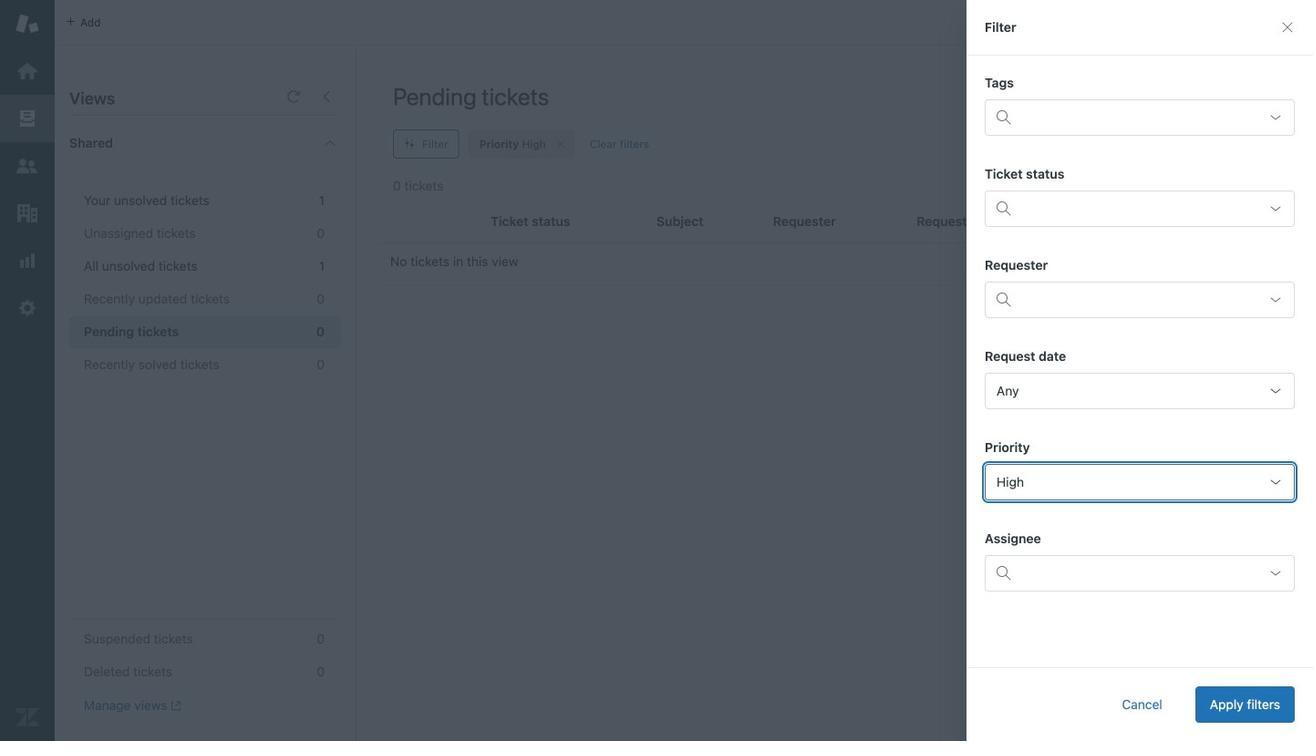 Task type: describe. For each thing, give the bounding box(es) containing it.
customers image
[[16, 154, 39, 178]]

hide panel views image
[[319, 89, 334, 104]]

zendesk support image
[[16, 12, 39, 36]]

refresh views pane image
[[286, 89, 301, 104]]

remove image
[[555, 139, 566, 150]]

views image
[[16, 107, 39, 130]]

opens in a new tab image
[[167, 701, 181, 711]]

zendesk image
[[16, 706, 39, 730]]

reporting image
[[16, 249, 39, 273]]

get started image
[[16, 59, 39, 83]]



Task type: vqa. For each thing, say whether or not it's contained in the screenshot.
Get help image
no



Task type: locate. For each thing, give the bounding box(es) containing it.
close drawer image
[[1280, 20, 1295, 35]]

dialog
[[967, 0, 1313, 741]]

admin image
[[16, 296, 39, 320]]

main element
[[0, 0, 55, 741]]

None field
[[1020, 103, 1256, 132], [985, 373, 1295, 409], [985, 464, 1295, 501], [1020, 103, 1256, 132], [985, 373, 1295, 409], [985, 464, 1295, 501]]

heading
[[55, 116, 356, 171]]

organizations image
[[16, 202, 39, 225]]



